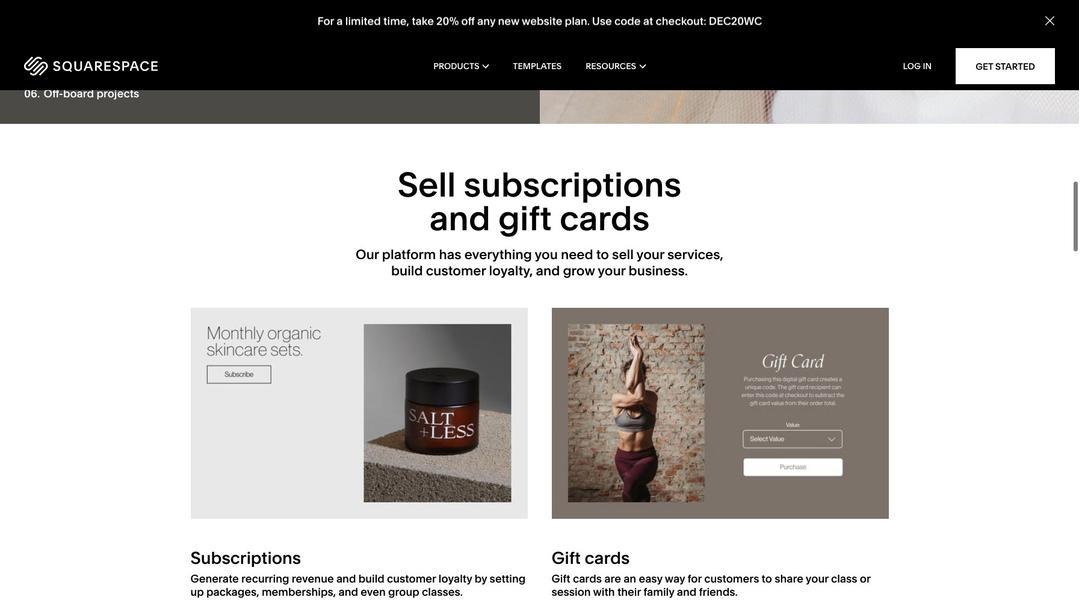 Task type: vqa. For each thing, say whether or not it's contained in the screenshot.
the Dec corresponding to Start
no



Task type: describe. For each thing, give the bounding box(es) containing it.
get
[[976, 60, 993, 72]]

memberships,
[[262, 585, 336, 599]]

checkout:
[[656, 14, 706, 28]]

to inside our platform has everything you need to sell your services, build customer loyalty, and grow your business.
[[596, 247, 609, 263]]

templates
[[513, 61, 562, 72]]

subscriptions
[[464, 165, 682, 206]]

for
[[688, 572, 702, 586]]

in
[[923, 61, 932, 72]]

website
[[522, 14, 562, 28]]

packages,
[[206, 585, 259, 599]]

05.
[[24, 60, 39, 74]]

a
[[336, 14, 343, 28]]

subscription ui image
[[191, 308, 528, 519]]

by
[[475, 572, 487, 586]]

squarespace logo link
[[24, 57, 230, 76]]

you
[[535, 247, 558, 263]]

your inside gift cards gift cards are an easy way for customers to share your class or session with their family and friends.
[[806, 572, 829, 586]]

any
[[477, 14, 495, 28]]

started
[[995, 60, 1035, 72]]

grow
[[563, 263, 595, 279]]

gift card design image
[[552, 308, 889, 519]]

to inside gift cards gift cards are an easy way for customers to share your class or session with their family and friends.
[[762, 572, 772, 586]]

revenue
[[292, 572, 334, 586]]

session
[[552, 585, 591, 599]]

time,
[[383, 14, 409, 28]]

way
[[665, 572, 685, 586]]

and inside gift cards gift cards are an easy way for customers to share your class or session with their family and friends.
[[677, 585, 697, 599]]

share
[[775, 572, 804, 586]]

get started
[[976, 60, 1035, 72]]

06. off-board projects
[[24, 87, 139, 100]]

06.
[[24, 87, 40, 100]]

log             in
[[903, 61, 932, 72]]

sell
[[612, 247, 634, 263]]

everything
[[465, 247, 532, 263]]

even
[[361, 585, 386, 599]]

get started link
[[956, 48, 1055, 84]]

cards inside the sell subscriptions and gift cards
[[560, 198, 650, 239]]

limited
[[345, 14, 381, 28]]

gift cards gift cards are an easy way for customers to share your class or session with their family and friends.
[[552, 549, 871, 599]]

class
[[831, 572, 857, 586]]

easy
[[639, 572, 663, 586]]

log
[[903, 61, 921, 72]]

at
[[643, 14, 653, 28]]

setting
[[490, 572, 526, 586]]

with
[[593, 585, 615, 599]]

squarespace logo image
[[24, 57, 158, 76]]

business.
[[629, 263, 688, 279]]

loyalty,
[[489, 263, 533, 279]]



Task type: locate. For each thing, give the bounding box(es) containing it.
off
[[461, 14, 475, 28]]

build inside our platform has everything you need to sell your services, build customer loyalty, and grow your business.
[[391, 263, 423, 279]]

customer left loyalty,
[[426, 263, 486, 279]]

subscriptions
[[191, 549, 301, 569]]

need
[[561, 247, 593, 263]]

code
[[614, 14, 641, 28]]

1 vertical spatial customer
[[387, 572, 436, 586]]

customer inside "subscriptions generate recurring revenue and build customer loyalty by setting up packages, memberships, and even group classes."
[[387, 572, 436, 586]]

customer inside our platform has everything you need to sell your services, build customer loyalty, and grow your business.
[[426, 263, 486, 279]]

0 vertical spatial build
[[391, 263, 423, 279]]

our
[[356, 247, 379, 263]]

family
[[644, 585, 674, 599]]

05. professionally accept payments
[[24, 60, 207, 74]]

2 horizontal spatial your
[[806, 572, 829, 586]]

cards up the are
[[585, 549, 630, 569]]

products
[[433, 61, 480, 72]]

gift left with
[[552, 572, 570, 586]]

plan.
[[565, 14, 590, 28]]

0 horizontal spatial your
[[598, 263, 626, 279]]

0 vertical spatial customer
[[426, 263, 486, 279]]

0 vertical spatial cards
[[560, 198, 650, 239]]

resources button
[[586, 42, 646, 90]]

to left share
[[762, 572, 772, 586]]

an
[[624, 572, 636, 586]]

1 vertical spatial gift
[[552, 572, 570, 586]]

group
[[388, 585, 419, 599]]

0 horizontal spatial build
[[359, 572, 385, 586]]

payments
[[156, 60, 207, 74]]

their
[[617, 585, 641, 599]]

log             in link
[[903, 61, 932, 72]]

for
[[317, 14, 334, 28]]

board
[[63, 87, 94, 100]]

take
[[412, 14, 434, 28]]

1 horizontal spatial build
[[391, 263, 423, 279]]

1 horizontal spatial to
[[762, 572, 772, 586]]

off-
[[44, 87, 63, 100]]

subscriptions generate recurring revenue and build customer loyalty by setting up packages, memberships, and even group classes.
[[191, 549, 526, 599]]

or
[[860, 572, 871, 586]]

dec20wc
[[709, 14, 762, 28]]

and inside our platform has everything you need to sell your services, build customer loyalty, and grow your business.
[[536, 263, 560, 279]]

and inside the sell subscriptions and gift cards
[[430, 198, 491, 239]]

0 horizontal spatial to
[[596, 247, 609, 263]]

your
[[637, 247, 664, 263], [598, 263, 626, 279], [806, 572, 829, 586]]

use
[[592, 14, 612, 28]]

products button
[[433, 42, 489, 90]]

recurring
[[241, 572, 289, 586]]

1 vertical spatial build
[[359, 572, 385, 586]]

1 vertical spatial to
[[762, 572, 772, 586]]

to left sell
[[596, 247, 609, 263]]

gift up session
[[552, 549, 581, 569]]

resources
[[586, 61, 636, 72]]

20%
[[436, 14, 459, 28]]

customer right even
[[387, 572, 436, 586]]

has
[[439, 247, 461, 263]]

your left class
[[806, 572, 829, 586]]

templates link
[[513, 42, 562, 90]]

2 vertical spatial cards
[[573, 572, 602, 586]]

cards
[[560, 198, 650, 239], [585, 549, 630, 569], [573, 572, 602, 586]]

generate
[[191, 572, 239, 586]]

services,
[[668, 247, 724, 263]]

build inside "subscriptions generate recurring revenue and build customer loyalty by setting up packages, memberships, and even group classes."
[[359, 572, 385, 586]]

accept
[[118, 60, 153, 74]]

1 horizontal spatial your
[[637, 247, 664, 263]]

and
[[430, 198, 491, 239], [536, 263, 560, 279], [336, 572, 356, 586], [339, 585, 358, 599], [677, 585, 697, 599]]

friends.
[[699, 585, 738, 599]]

cards up sell
[[560, 198, 650, 239]]

professionally
[[43, 60, 115, 74]]

1 gift from the top
[[552, 549, 581, 569]]

sell
[[398, 165, 456, 206]]

to
[[596, 247, 609, 263], [762, 572, 772, 586]]

platform
[[382, 247, 436, 263]]

are
[[604, 572, 621, 586]]

our platform has everything you need to sell your services, build customer loyalty, and grow your business.
[[356, 247, 724, 279]]

projects
[[97, 87, 139, 100]]

up
[[191, 585, 204, 599]]

build
[[391, 263, 423, 279], [359, 572, 385, 586]]

build right our
[[391, 263, 423, 279]]

customer
[[426, 263, 486, 279], [387, 572, 436, 586]]

1 vertical spatial cards
[[585, 549, 630, 569]]

2 gift from the top
[[552, 572, 570, 586]]

loyalty
[[439, 572, 472, 586]]

new
[[498, 14, 519, 28]]

cards left the are
[[573, 572, 602, 586]]

for a limited time, take 20% off any new website plan. use code at checkout: dec20wc
[[317, 14, 762, 28]]

sell subscriptions and gift cards
[[398, 165, 682, 239]]

your right sell
[[637, 247, 664, 263]]

classes.
[[422, 585, 463, 599]]

customers
[[704, 572, 759, 586]]

build left group
[[359, 572, 385, 586]]

0 vertical spatial to
[[596, 247, 609, 263]]

gift
[[498, 198, 552, 239]]

gift
[[552, 549, 581, 569], [552, 572, 570, 586]]

your right grow
[[598, 263, 626, 279]]

0 vertical spatial gift
[[552, 549, 581, 569]]



